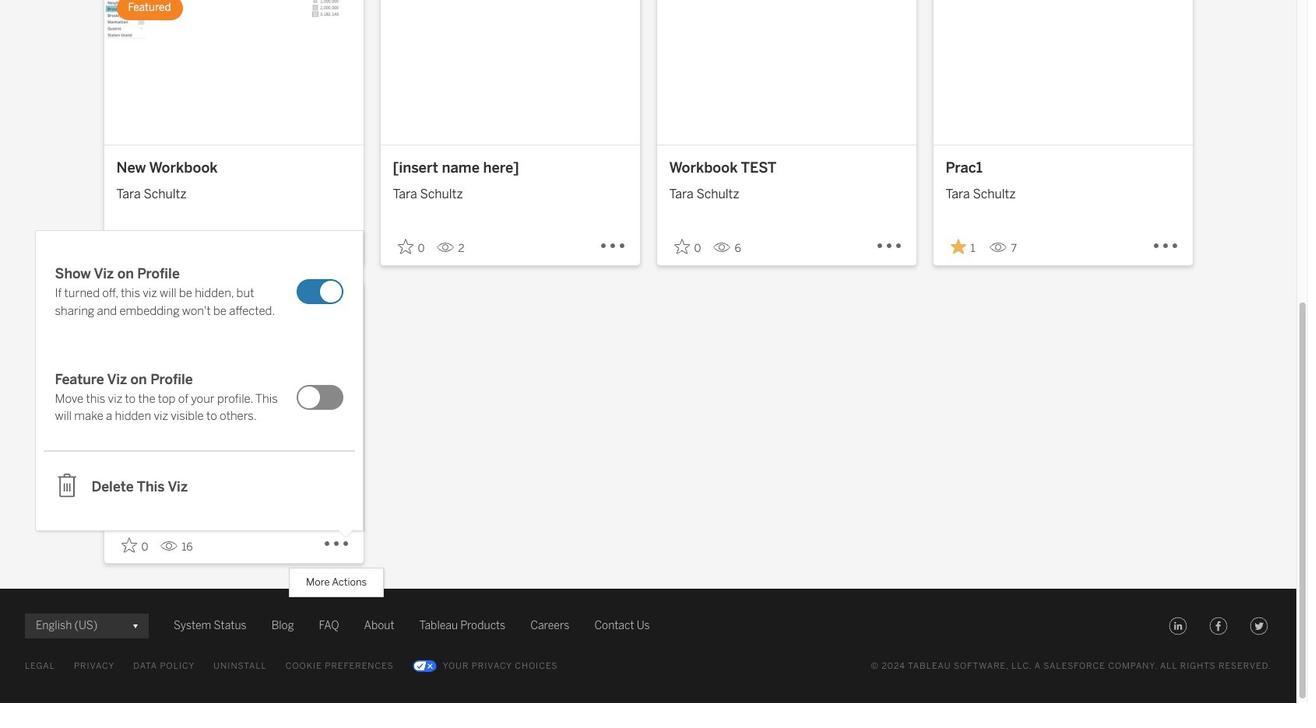 Task type: describe. For each thing, give the bounding box(es) containing it.
1 add favorite image from the left
[[397, 239, 413, 255]]

workbook thumbnail image for 1st add favorite icon
[[380, 0, 640, 145]]

list options menu
[[35, 232, 362, 531]]

2 horizontal spatial add favorite button
[[669, 234, 707, 260]]

1 horizontal spatial add favorite button
[[393, 234, 430, 260]]

2 add favorite image from the left
[[674, 239, 689, 255]]

1 menu item from the top
[[43, 239, 355, 345]]

selected language element
[[36, 614, 138, 639]]

workbook thumbnail image for remove favorite image
[[933, 0, 1192, 145]]

more actions image
[[323, 531, 351, 559]]

2 menu item from the top
[[43, 345, 355, 452]]

add favorite image
[[121, 538, 137, 553]]

0 horizontal spatial add favorite button
[[116, 533, 154, 559]]



Task type: locate. For each thing, give the bounding box(es) containing it.
1 horizontal spatial remove favorite button
[[946, 234, 983, 260]]

dialog
[[35, 229, 362, 539]]

featured element
[[116, 0, 183, 20]]

add favorite image
[[397, 239, 413, 255], [674, 239, 689, 255]]

remove favorite image
[[950, 239, 966, 255]]

1 horizontal spatial add favorite image
[[674, 239, 689, 255]]

Remove Favorite button
[[116, 234, 154, 260], [946, 234, 983, 260]]

menu item
[[43, 239, 355, 345], [43, 345, 355, 452]]

2 remove favorite button from the left
[[946, 234, 983, 260]]

workbook thumbnail image
[[104, 0, 363, 145], [380, 0, 640, 145], [657, 0, 916, 145], [933, 0, 1192, 145], [104, 282, 363, 443]]

Add Favorite button
[[393, 234, 430, 260], [669, 234, 707, 260], [116, 533, 154, 559]]

0 horizontal spatial remove favorite button
[[116, 234, 154, 260]]

1 remove favorite button from the left
[[116, 234, 154, 260]]

workbook thumbnail image for 1st add favorite icon from the right
[[657, 0, 916, 145]]

0 horizontal spatial add favorite image
[[397, 239, 413, 255]]



Task type: vqa. For each thing, say whether or not it's contained in the screenshot.
Rain
no



